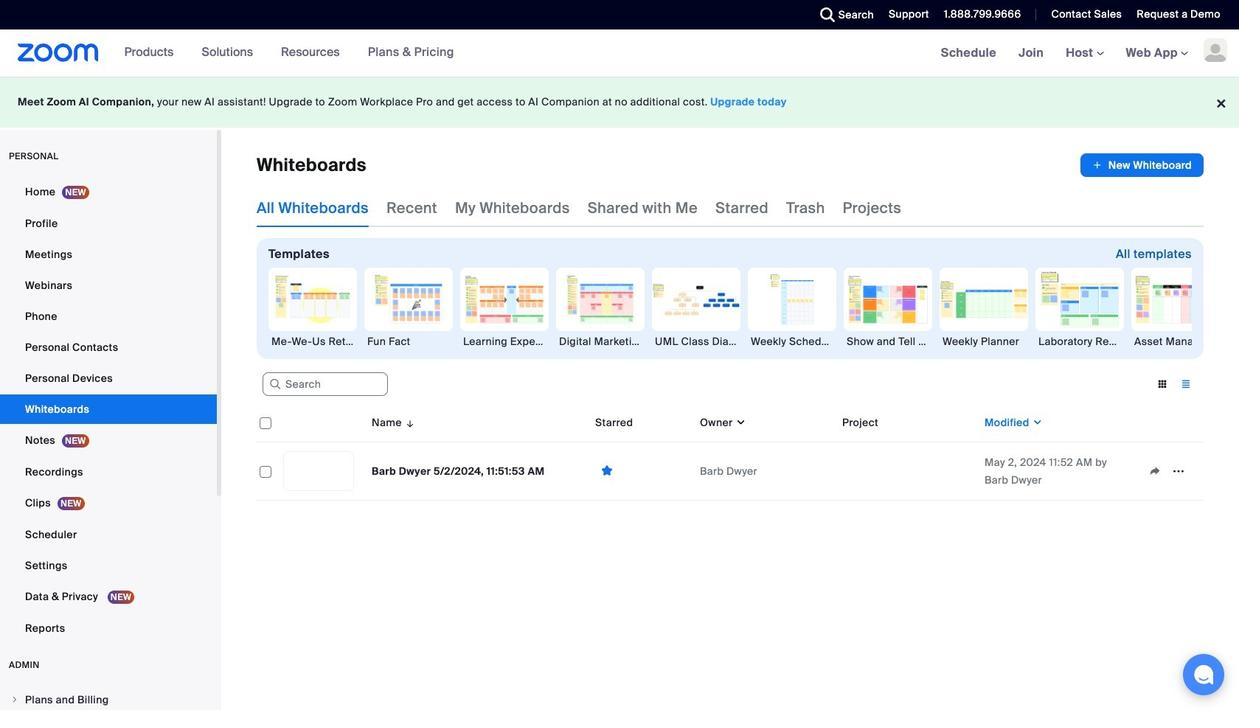 Task type: describe. For each thing, give the bounding box(es) containing it.
zoom logo image
[[18, 44, 99, 62]]

right image
[[10, 696, 19, 705]]

1 vertical spatial application
[[257, 403, 1204, 501]]

down image
[[733, 415, 747, 430]]

arrow down image
[[402, 414, 416, 431]]

Search text field
[[263, 373, 388, 396]]

uml class diagram element
[[652, 334, 741, 349]]

learning experience canvas element
[[460, 334, 549, 349]]

tabs of all whiteboard page tab list
[[257, 189, 902, 227]]

barb dwyer 5/2/2024, 11:51:53 am element
[[372, 465, 545, 478]]

click to unstar the whiteboard barb dwyer 5/2/2024, 11:51:53 am image
[[595, 464, 619, 478]]

profile picture image
[[1204, 38, 1228, 62]]



Task type: vqa. For each thing, say whether or not it's contained in the screenshot.
Buy Now associated with 149
no



Task type: locate. For each thing, give the bounding box(es) containing it.
laboratory report element
[[1036, 334, 1125, 349]]

thumbnail of barb dwyer 5/2/2024, 11:51:53 am image
[[284, 452, 353, 490]]

grid mode, not selected image
[[1151, 378, 1175, 391]]

list mode, selected image
[[1175, 378, 1198, 391]]

fun fact element
[[365, 334, 453, 349]]

me-we-us retrospective element
[[269, 334, 357, 349]]

show and tell with a twist element
[[844, 334, 933, 349]]

personal menu menu
[[0, 177, 217, 645]]

footer
[[0, 77, 1240, 128]]

add image
[[1093, 158, 1103, 173]]

weekly schedule element
[[748, 334, 837, 349]]

open chat image
[[1194, 665, 1215, 686]]

application
[[1081, 153, 1204, 177], [257, 403, 1204, 501]]

meetings navigation
[[930, 30, 1240, 77]]

cell
[[837, 442, 979, 501]]

product information navigation
[[99, 30, 466, 77]]

0 vertical spatial application
[[1081, 153, 1204, 177]]

digital marketing canvas element
[[556, 334, 645, 349]]

asset management element
[[1132, 334, 1220, 349]]

menu item
[[0, 686, 217, 711]]

banner
[[0, 30, 1240, 77]]

weekly planner element
[[940, 334, 1029, 349]]



